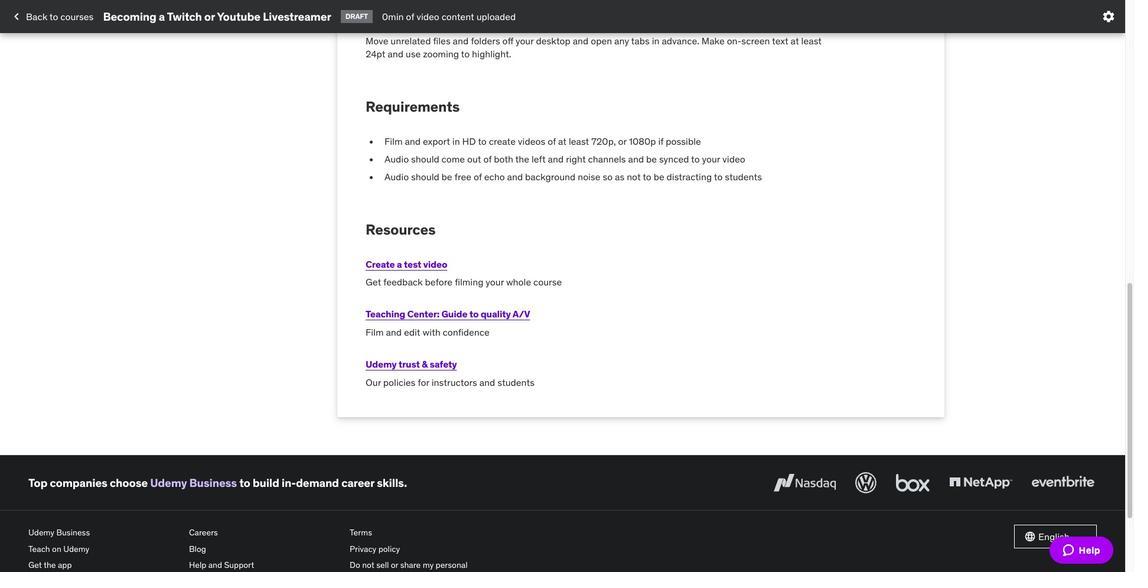 Task type: locate. For each thing, give the bounding box(es) containing it.
0 vertical spatial the
[[516, 153, 530, 165]]

get feedback before filming your whole course
[[366, 276, 562, 288]]

0 horizontal spatial get
[[28, 560, 42, 570]]

desktop
[[536, 35, 571, 47]]

1 vertical spatial students
[[498, 376, 535, 388]]

your left whole
[[486, 276, 504, 288]]

get down the create
[[366, 276, 381, 288]]

demand
[[296, 475, 339, 490]]

text
[[772, 35, 789, 47]]

filming
[[455, 276, 484, 288]]

0 vertical spatial business
[[189, 475, 237, 490]]

0 horizontal spatial film
[[366, 326, 384, 338]]

720p,
[[592, 135, 616, 147]]

screencasts,
[[382, 18, 438, 29]]

eventbrite image
[[1029, 470, 1097, 496]]

1 vertical spatial business
[[56, 527, 90, 538]]

0 vertical spatial should
[[411, 153, 440, 165]]

least up right
[[569, 135, 589, 147]]

1 horizontal spatial least
[[802, 35, 822, 47]]

and
[[453, 35, 469, 47], [573, 35, 589, 47], [388, 48, 404, 60], [405, 135, 421, 147], [548, 153, 564, 165], [628, 153, 644, 165], [507, 171, 523, 183], [386, 326, 402, 338], [480, 376, 495, 388], [208, 560, 222, 570]]

0 vertical spatial in
[[652, 35, 660, 47]]

at up audio should come out of both the left and right channels and be synced to your video
[[558, 135, 567, 147]]

udemy right choose
[[150, 475, 187, 490]]

1 horizontal spatial not
[[627, 171, 641, 183]]

to right hd
[[478, 135, 487, 147]]

audio for audio should come out of both the left and right channels and be synced to your video
[[385, 153, 409, 165]]

at
[[791, 35, 799, 47], [558, 135, 567, 147]]

0 horizontal spatial students
[[498, 376, 535, 388]]

to right back
[[50, 11, 58, 22]]

our
[[366, 376, 381, 388]]

least right text on the top
[[802, 35, 822, 47]]

0 vertical spatial least
[[802, 35, 822, 47]]

left
[[532, 153, 546, 165]]

trust
[[399, 358, 420, 370]]

or
[[204, 9, 215, 23], [619, 135, 627, 147], [391, 560, 398, 570]]

0 horizontal spatial a
[[159, 9, 165, 23]]

choose
[[110, 475, 148, 490]]

becoming
[[103, 9, 157, 23]]

1 audio from the top
[[385, 153, 409, 165]]

careers link
[[189, 525, 340, 541]]

1 vertical spatial a
[[397, 258, 402, 270]]

a for twitch
[[159, 9, 165, 23]]

in left hd
[[453, 135, 460, 147]]

for screencasts, clean up. move unrelated files and folders off your desktop and open any tabs in advance. make on-screen text at least 24pt and use zooming to highlight.
[[366, 18, 822, 60]]

distracting
[[667, 171, 712, 183]]

1 horizontal spatial in
[[652, 35, 660, 47]]

0 vertical spatial audio
[[385, 153, 409, 165]]

1 horizontal spatial students
[[725, 171, 762, 183]]

back
[[26, 11, 47, 22]]

udemy right on
[[63, 543, 89, 554]]

a left test
[[397, 258, 402, 270]]

up.
[[465, 18, 479, 29]]

policy
[[379, 543, 400, 554]]

1 horizontal spatial business
[[189, 475, 237, 490]]

film down teaching
[[366, 326, 384, 338]]

come
[[442, 153, 465, 165]]

students
[[725, 171, 762, 183], [498, 376, 535, 388]]

0 horizontal spatial business
[[56, 527, 90, 538]]

courses
[[60, 11, 94, 22]]

business up on
[[56, 527, 90, 538]]

at right text on the top
[[791, 35, 799, 47]]

free
[[455, 171, 472, 183]]

zooming
[[423, 48, 459, 60]]

resources
[[366, 220, 436, 239]]

in inside for screencasts, clean up. move unrelated files and folders off your desktop and open any tabs in advance. make on-screen text at least 24pt and use zooming to highlight.
[[652, 35, 660, 47]]

do
[[350, 560, 360, 570]]

to left the "build"
[[239, 475, 250, 490]]

2 should from the top
[[411, 171, 440, 183]]

your up distracting
[[702, 153, 721, 165]]

highlight.
[[472, 48, 512, 60]]

the left left
[[516, 153, 530, 165]]

and right files
[[453, 35, 469, 47]]

hd
[[462, 135, 476, 147]]

whole
[[506, 276, 531, 288]]

audio up 'resources'
[[385, 171, 409, 183]]

1 horizontal spatial film
[[385, 135, 403, 147]]

or right sell
[[391, 560, 398, 570]]

1 vertical spatial should
[[411, 171, 440, 183]]

on-
[[727, 35, 742, 47]]

1 horizontal spatial your
[[516, 35, 534, 47]]

udemy business link up "careers"
[[150, 475, 237, 490]]

audio down requirements at top left
[[385, 153, 409, 165]]

as
[[615, 171, 625, 183]]

film
[[385, 135, 403, 147], [366, 326, 384, 338]]

your right 'off'
[[516, 35, 534, 47]]

be
[[647, 153, 657, 165], [442, 171, 452, 183], [654, 171, 665, 183]]

1 vertical spatial your
[[702, 153, 721, 165]]

0 vertical spatial not
[[627, 171, 641, 183]]

2 horizontal spatial your
[[702, 153, 721, 165]]

teaching center: guide to quality a/v link
[[366, 308, 530, 320]]

1 vertical spatial get
[[28, 560, 42, 570]]

least inside for screencasts, clean up. move unrelated files and folders off your desktop and open any tabs in advance. make on-screen text at least 24pt and use zooming to highlight.
[[802, 35, 822, 47]]

1 vertical spatial or
[[619, 135, 627, 147]]

background
[[525, 171, 576, 183]]

requirements
[[366, 97, 460, 116]]

not up information
[[362, 560, 375, 570]]

1 horizontal spatial get
[[366, 276, 381, 288]]

course
[[534, 276, 562, 288]]

to right "zooming" on the top left
[[461, 48, 470, 60]]

1 should from the top
[[411, 153, 440, 165]]

a left twitch
[[159, 9, 165, 23]]

should for be
[[411, 171, 440, 183]]

2 audio from the top
[[385, 171, 409, 183]]

right
[[566, 153, 586, 165]]

should
[[411, 153, 440, 165], [411, 171, 440, 183]]

udemy trust & safety link
[[366, 358, 457, 370]]

0 horizontal spatial in
[[453, 135, 460, 147]]

film down requirements at top left
[[385, 135, 403, 147]]

back to courses
[[26, 11, 94, 22]]

0 vertical spatial your
[[516, 35, 534, 47]]

2 vertical spatial or
[[391, 560, 398, 570]]

audio should be free of echo and background noise so as not to be distracting to students
[[385, 171, 762, 183]]

get down teach at the bottom left of the page
[[28, 560, 42, 570]]

or right twitch
[[204, 9, 215, 23]]

app
[[58, 560, 72, 570]]

in-
[[282, 475, 296, 490]]

0 horizontal spatial at
[[558, 135, 567, 147]]

udemy business link up get the app link
[[28, 525, 180, 541]]

1 vertical spatial not
[[362, 560, 375, 570]]

0 vertical spatial udemy business link
[[150, 475, 237, 490]]

0 vertical spatial at
[[791, 35, 799, 47]]

0min of video content uploaded
[[382, 11, 516, 22]]

1 horizontal spatial or
[[391, 560, 398, 570]]

0 horizontal spatial not
[[362, 560, 375, 570]]

videos
[[518, 135, 546, 147]]

for
[[366, 18, 380, 29]]

for
[[418, 376, 430, 388]]

top companies choose udemy business to build in-demand career skills.
[[28, 475, 407, 490]]

video
[[417, 11, 440, 22], [723, 153, 746, 165], [423, 258, 448, 270]]

not right as
[[627, 171, 641, 183]]

0 vertical spatial or
[[204, 9, 215, 23]]

center:
[[407, 308, 440, 320]]

make
[[702, 35, 725, 47]]

move
[[366, 35, 389, 47]]

1 horizontal spatial the
[[516, 153, 530, 165]]

0 vertical spatial get
[[366, 276, 381, 288]]

1 vertical spatial audio
[[385, 171, 409, 183]]

uploaded
[[477, 11, 516, 22]]

of
[[406, 11, 414, 22], [548, 135, 556, 147], [484, 153, 492, 165], [474, 171, 482, 183]]

udemy
[[366, 358, 397, 370], [150, 475, 187, 490], [28, 527, 54, 538], [63, 543, 89, 554]]

do not sell or share my personal information button
[[350, 557, 501, 572]]

2 vertical spatial video
[[423, 258, 448, 270]]

or right '720p,'
[[619, 135, 627, 147]]

in right 'tabs'
[[652, 35, 660, 47]]

the left app
[[44, 560, 56, 570]]

to inside for screencasts, clean up. move unrelated files and folders off your desktop and open any tabs in advance. make on-screen text at least 24pt and use zooming to highlight.
[[461, 48, 470, 60]]

the inside udemy business teach on udemy get the app
[[44, 560, 56, 570]]

1 vertical spatial least
[[569, 135, 589, 147]]

24pt
[[366, 48, 386, 60]]

livestreamer
[[263, 9, 331, 23]]

1 horizontal spatial a
[[397, 258, 402, 270]]

advance.
[[662, 35, 700, 47]]

teaching center: guide to quality a/v
[[366, 308, 530, 320]]

udemy business link
[[150, 475, 237, 490], [28, 525, 180, 541]]

the for get
[[44, 560, 56, 570]]

your inside for screencasts, clean up. move unrelated files and folders off your desktop and open any tabs in advance. make on-screen text at least 24pt and use zooming to highlight.
[[516, 35, 534, 47]]

your
[[516, 35, 534, 47], [702, 153, 721, 165], [486, 276, 504, 288]]

the
[[516, 153, 530, 165], [44, 560, 56, 570]]

personal
[[436, 560, 468, 570]]

and right help
[[208, 560, 222, 570]]

0 horizontal spatial your
[[486, 276, 504, 288]]

0 horizontal spatial the
[[44, 560, 56, 570]]

files
[[433, 35, 451, 47]]

should for come
[[411, 153, 440, 165]]

so
[[603, 171, 613, 183]]

english button
[[1015, 525, 1097, 548]]

audio for audio should be free of echo and background noise so as not to be distracting to students
[[385, 171, 409, 183]]

echo
[[484, 171, 505, 183]]

a
[[159, 9, 165, 23], [397, 258, 402, 270]]

any
[[615, 35, 629, 47]]

1 vertical spatial the
[[44, 560, 56, 570]]

0 vertical spatial film
[[385, 135, 403, 147]]

business up "careers"
[[189, 475, 237, 490]]

1 horizontal spatial at
[[791, 35, 799, 47]]

0 vertical spatial a
[[159, 9, 165, 23]]

1 vertical spatial film
[[366, 326, 384, 338]]

1 vertical spatial at
[[558, 135, 567, 147]]



Task type: describe. For each thing, give the bounding box(es) containing it.
and right left
[[548, 153, 564, 165]]

unrelated
[[391, 35, 431, 47]]

to right as
[[643, 171, 652, 183]]

0min
[[382, 11, 404, 22]]

of right free
[[474, 171, 482, 183]]

draft
[[346, 12, 368, 21]]

teach on udemy link
[[28, 541, 180, 557]]

support
[[224, 560, 254, 570]]

0 horizontal spatial least
[[569, 135, 589, 147]]

be down 1080p
[[647, 153, 657, 165]]

and left use
[[388, 48, 404, 60]]

and inside careers blog help and support
[[208, 560, 222, 570]]

use
[[406, 48, 421, 60]]

and right "echo"
[[507, 171, 523, 183]]

teach
[[28, 543, 50, 554]]

the for both
[[516, 153, 530, 165]]

udemy up "our"
[[366, 358, 397, 370]]

both
[[494, 153, 514, 165]]

1 vertical spatial udemy business link
[[28, 525, 180, 541]]

1 vertical spatial video
[[723, 153, 746, 165]]

companies
[[50, 475, 107, 490]]

help
[[189, 560, 206, 570]]

2 vertical spatial your
[[486, 276, 504, 288]]

information
[[350, 571, 392, 572]]

skills.
[[377, 475, 407, 490]]

create a test video link
[[366, 258, 448, 270]]

on
[[52, 543, 61, 554]]

back to courses link
[[9, 7, 94, 27]]

create a test video
[[366, 258, 448, 270]]

top
[[28, 475, 47, 490]]

not inside terms privacy policy do not sell or share my personal information
[[362, 560, 375, 570]]

or inside terms privacy policy do not sell or share my personal information
[[391, 560, 398, 570]]

teaching
[[366, 308, 405, 320]]

off
[[503, 35, 514, 47]]

sell
[[377, 560, 389, 570]]

screen
[[742, 35, 770, 47]]

synced
[[659, 153, 689, 165]]

to right guide
[[470, 308, 479, 320]]

1 vertical spatial in
[[453, 135, 460, 147]]

possible
[[666, 135, 701, 147]]

with
[[423, 326, 441, 338]]

and down 1080p
[[628, 153, 644, 165]]

privacy policy link
[[350, 541, 501, 557]]

of right the videos
[[548, 135, 556, 147]]

test
[[404, 258, 421, 270]]

of right 0min
[[406, 11, 414, 22]]

a for test
[[397, 258, 402, 270]]

folders
[[471, 35, 500, 47]]

to right distracting
[[714, 171, 723, 183]]

&
[[422, 358, 428, 370]]

be down synced
[[654, 171, 665, 183]]

film and edit with confidence
[[366, 326, 490, 338]]

youtube
[[217, 9, 261, 23]]

0 vertical spatial video
[[417, 11, 440, 22]]

udemy up teach at the bottom left of the page
[[28, 527, 54, 538]]

my
[[423, 560, 434, 570]]

and right instructors
[[480, 376, 495, 388]]

volkswagen image
[[853, 470, 879, 496]]

terms privacy policy do not sell or share my personal information
[[350, 527, 468, 572]]

policies
[[383, 376, 416, 388]]

course settings image
[[1102, 9, 1116, 24]]

confidence
[[443, 326, 490, 338]]

0 vertical spatial students
[[725, 171, 762, 183]]

medium image
[[9, 9, 24, 24]]

and left edit
[[386, 326, 402, 338]]

quality
[[481, 308, 511, 320]]

careers
[[189, 527, 218, 538]]

if
[[659, 135, 664, 147]]

film for film and export in hd to create videos of at least 720p, or 1080p if possible
[[385, 135, 403, 147]]

channels
[[588, 153, 626, 165]]

to up distracting
[[691, 153, 700, 165]]

small image
[[1025, 531, 1037, 542]]

before
[[425, 276, 453, 288]]

terms link
[[350, 525, 501, 541]]

a/v
[[513, 308, 530, 320]]

noise
[[578, 171, 601, 183]]

business inside udemy business teach on udemy get the app
[[56, 527, 90, 538]]

career
[[342, 475, 375, 490]]

terms
[[350, 527, 372, 538]]

share
[[400, 560, 421, 570]]

netapp image
[[947, 470, 1015, 496]]

get the app link
[[28, 557, 180, 572]]

blog link
[[189, 541, 340, 557]]

audio should come out of both the left and right channels and be synced to your video
[[385, 153, 746, 165]]

get inside udemy business teach on udemy get the app
[[28, 560, 42, 570]]

box image
[[894, 470, 933, 496]]

film for film and edit with confidence
[[366, 326, 384, 338]]

safety
[[430, 358, 457, 370]]

film and export in hd to create videos of at least 720p, or 1080p if possible
[[385, 135, 701, 147]]

at inside for screencasts, clean up. move unrelated files and folders off your desktop and open any tabs in advance. make on-screen text at least 24pt and use zooming to highlight.
[[791, 35, 799, 47]]

of right out
[[484, 153, 492, 165]]

tabs
[[632, 35, 650, 47]]

out
[[467, 153, 481, 165]]

content
[[442, 11, 474, 22]]

be left free
[[442, 171, 452, 183]]

udemy business teach on udemy get the app
[[28, 527, 90, 570]]

blog
[[189, 543, 206, 554]]

0 horizontal spatial or
[[204, 9, 215, 23]]

create
[[489, 135, 516, 147]]

2 horizontal spatial or
[[619, 135, 627, 147]]

guide
[[442, 308, 468, 320]]

feedback
[[384, 276, 423, 288]]

and left export
[[405, 135, 421, 147]]

nasdaq image
[[771, 470, 839, 496]]

open
[[591, 35, 612, 47]]

instructors
[[432, 376, 477, 388]]

and left open
[[573, 35, 589, 47]]



Task type: vqa. For each thing, say whether or not it's contained in the screenshot.
Audio for Audio should be free of echo and background noise so as not to be distracting to students
yes



